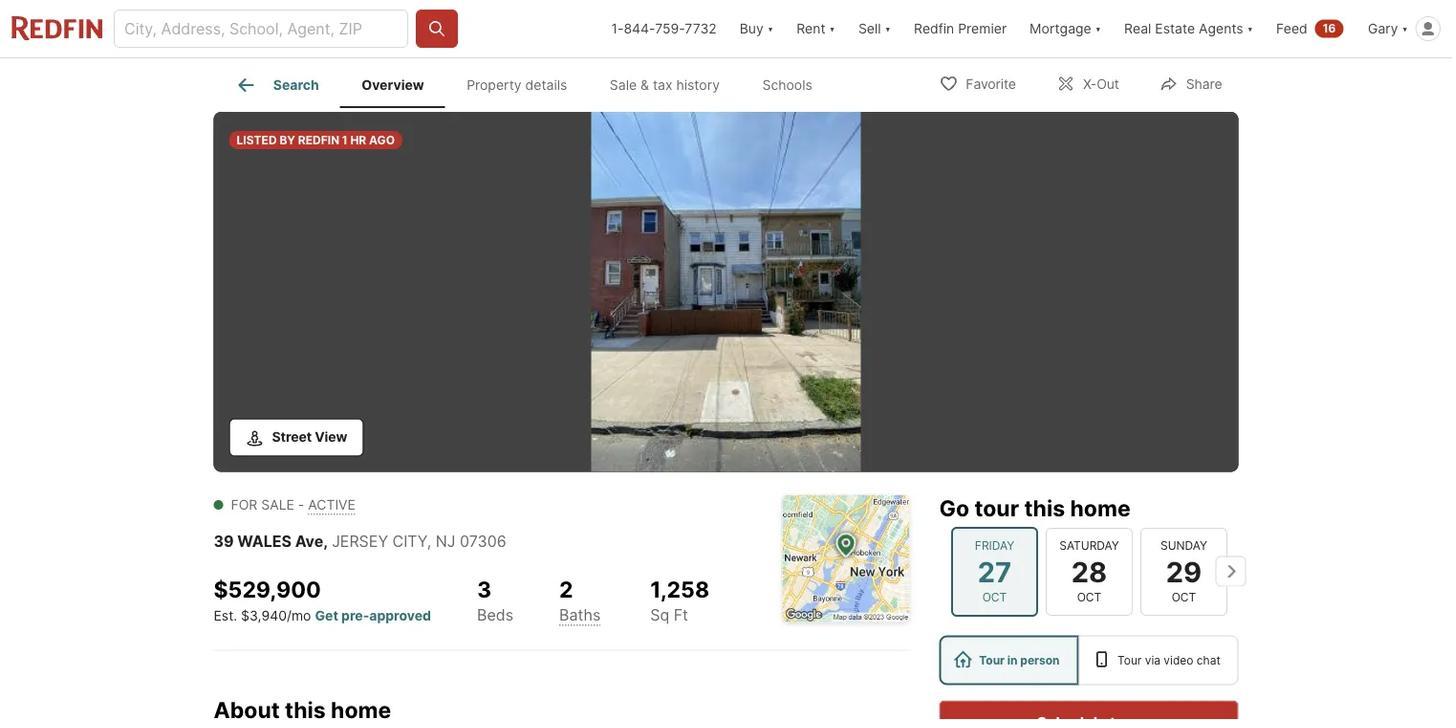 Task type: describe. For each thing, give the bounding box(es) containing it.
list box containing tour in person
[[940, 636, 1239, 685]]

street view button
[[229, 418, 364, 457]]

tour in person
[[980, 653, 1060, 667]]

1-844-759-7732 link
[[612, 21, 717, 37]]

redfin premier button
[[903, 0, 1019, 57]]

759-
[[655, 21, 685, 37]]

▾ for mortgage ▾
[[1096, 21, 1102, 37]]

baths
[[560, 606, 601, 624]]

&
[[641, 77, 650, 93]]

tax
[[653, 77, 673, 93]]

favorite button
[[923, 64, 1033, 103]]

ft
[[674, 606, 689, 625]]

jersey
[[332, 532, 388, 551]]

-
[[298, 497, 304, 513]]

favorite
[[966, 76, 1017, 92]]

tour via video chat option
[[1079, 636, 1239, 685]]

▾ for gary ▾
[[1403, 21, 1409, 37]]

map entry image
[[783, 495, 910, 622]]

mortgage ▾
[[1030, 21, 1102, 37]]

2 baths
[[560, 576, 601, 624]]

/mo
[[287, 608, 311, 624]]

est.
[[214, 608, 237, 624]]

in
[[1008, 653, 1018, 667]]

rent ▾ button
[[797, 0, 836, 57]]

City, Address, School, Agent, ZIP search field
[[114, 10, 408, 48]]

sunday
[[1161, 538, 1208, 552]]

rent ▾
[[797, 21, 836, 37]]

redfin
[[914, 21, 955, 37]]

go tour this home
[[940, 495, 1131, 522]]

city
[[393, 532, 427, 551]]

feed
[[1277, 21, 1308, 37]]

gary ▾
[[1369, 21, 1409, 37]]

sell ▾
[[859, 21, 891, 37]]

street
[[272, 429, 312, 445]]

listed
[[237, 133, 277, 147]]

search link
[[235, 74, 319, 97]]

ave
[[295, 532, 324, 551]]

1 , from the left
[[324, 532, 328, 551]]

07306
[[460, 532, 507, 551]]

go
[[940, 495, 970, 522]]

real estate agents ▾ link
[[1125, 0, 1254, 57]]

redfin
[[298, 133, 340, 147]]

by
[[280, 133, 296, 147]]

view
[[315, 429, 347, 445]]

mortgage
[[1030, 21, 1092, 37]]

1,258
[[651, 576, 710, 603]]

sell ▾ button
[[847, 0, 903, 57]]

$3,940
[[241, 608, 287, 624]]

rent ▾ button
[[785, 0, 847, 57]]

sq
[[651, 606, 670, 625]]

▾ for buy ▾
[[768, 21, 774, 37]]

tour for tour in person
[[980, 653, 1005, 667]]

overview tab
[[340, 62, 446, 108]]

saturday
[[1060, 538, 1119, 552]]

property
[[467, 77, 522, 93]]

baths link
[[560, 606, 601, 624]]

2 , from the left
[[427, 532, 432, 551]]

▾ for rent ▾
[[830, 21, 836, 37]]

real estate agents ▾
[[1125, 21, 1254, 37]]

39
[[214, 532, 234, 551]]

844-
[[624, 21, 655, 37]]

mortgage ▾ button
[[1030, 0, 1102, 57]]

3 beds
[[477, 576, 514, 624]]

sell ▾ button
[[859, 0, 891, 57]]

out
[[1097, 76, 1120, 92]]

oct for 27
[[983, 590, 1007, 604]]

buy
[[740, 21, 764, 37]]

agents
[[1200, 21, 1244, 37]]

$529,900 est. $3,940 /mo get pre-approved
[[214, 576, 431, 624]]

tour in person option
[[940, 636, 1079, 685]]

schools
[[763, 77, 813, 93]]

active
[[308, 497, 356, 513]]

street view
[[272, 429, 347, 445]]

oct for 28
[[1077, 590, 1102, 604]]

buy ▾ button
[[740, 0, 774, 57]]

details
[[526, 77, 568, 93]]



Task type: locate. For each thing, give the bounding box(es) containing it.
$529,900
[[214, 576, 321, 603]]

1 tour from the left
[[980, 653, 1005, 667]]

saturday 28 oct
[[1060, 538, 1119, 604]]

2 oct from the left
[[1077, 590, 1102, 604]]

sunday 29 oct
[[1161, 538, 1208, 604]]

2 horizontal spatial oct
[[1172, 590, 1196, 604]]

share button
[[1144, 64, 1239, 103]]

▾ right rent
[[830, 21, 836, 37]]

next image
[[1216, 556, 1247, 587]]

history
[[677, 77, 720, 93]]

5 ▾ from the left
[[1248, 21, 1254, 37]]

27
[[978, 555, 1012, 588]]

1-
[[612, 21, 624, 37]]

1 horizontal spatial tour
[[1118, 653, 1142, 667]]

0 horizontal spatial ,
[[324, 532, 328, 551]]

real estate agents ▾ button
[[1113, 0, 1266, 57]]

tour left via
[[1118, 653, 1142, 667]]

tour
[[980, 653, 1005, 667], [1118, 653, 1142, 667]]

2
[[560, 576, 573, 603]]

ago
[[369, 133, 395, 147]]

▾
[[768, 21, 774, 37], [830, 21, 836, 37], [885, 21, 891, 37], [1096, 21, 1102, 37], [1248, 21, 1254, 37], [1403, 21, 1409, 37]]

tab list containing search
[[214, 58, 849, 108]]

7732
[[685, 21, 717, 37]]

sale
[[610, 77, 637, 93]]

oct inside saturday 28 oct
[[1077, 590, 1102, 604]]

2 ▾ from the left
[[830, 21, 836, 37]]

oct
[[983, 590, 1007, 604], [1077, 590, 1102, 604], [1172, 590, 1196, 604]]

oct inside friday 27 oct
[[983, 590, 1007, 604]]

, left jersey on the left bottom
[[324, 532, 328, 551]]

for sale - active
[[231, 497, 356, 513]]

estate
[[1156, 21, 1196, 37]]

video
[[1164, 653, 1194, 667]]

approved
[[369, 608, 431, 624]]

sale
[[261, 497, 295, 513]]

▾ right mortgage
[[1096, 21, 1102, 37]]

3
[[477, 576, 492, 603]]

0 horizontal spatial tour
[[980, 653, 1005, 667]]

▾ for sell ▾
[[885, 21, 891, 37]]

0 horizontal spatial oct
[[983, 590, 1007, 604]]

tour
[[975, 495, 1020, 522]]

oct for 29
[[1172, 590, 1196, 604]]

redfin premier
[[914, 21, 1007, 37]]

friday
[[975, 538, 1015, 552]]

get
[[315, 608, 338, 624]]

▾ right agents
[[1248, 21, 1254, 37]]

tour for tour via video chat
[[1118, 653, 1142, 667]]

4 ▾ from the left
[[1096, 21, 1102, 37]]

oct inside the sunday 29 oct
[[1172, 590, 1196, 604]]

▾ right sell
[[885, 21, 891, 37]]

active link
[[308, 497, 356, 513]]

, left nj
[[427, 532, 432, 551]]

person
[[1021, 653, 1060, 667]]

39 wales ave , jersey city , nj 07306
[[214, 532, 507, 551]]

sale & tax history
[[610, 77, 720, 93]]

1
[[342, 133, 348, 147]]

nj
[[436, 532, 456, 551]]

sale & tax history tab
[[589, 62, 742, 108]]

oct down 27 on the right bottom
[[983, 590, 1007, 604]]

this
[[1025, 495, 1066, 522]]

oct down 29
[[1172, 590, 1196, 604]]

hr
[[350, 133, 367, 147]]

tour left in on the bottom right of the page
[[980, 653, 1005, 667]]

None button
[[951, 526, 1038, 616], [1046, 527, 1133, 616], [1141, 527, 1228, 616], [951, 526, 1038, 616], [1046, 527, 1133, 616], [1141, 527, 1228, 616]]

friday 27 oct
[[975, 538, 1015, 604]]

property details
[[467, 77, 568, 93]]

39 wales ave, jersey city, nj 07306 image
[[214, 112, 1239, 472]]

x-
[[1084, 76, 1097, 92]]

schools tab
[[742, 62, 834, 108]]

buy ▾ button
[[729, 0, 785, 57]]

via
[[1146, 653, 1161, 667]]

real
[[1125, 21, 1152, 37]]

overview
[[362, 77, 424, 93]]

29
[[1166, 555, 1202, 588]]

1 horizontal spatial oct
[[1077, 590, 1102, 604]]

share
[[1187, 76, 1223, 92]]

buy ▾
[[740, 21, 774, 37]]

premier
[[959, 21, 1007, 37]]

1 ▾ from the left
[[768, 21, 774, 37]]

▾ right the gary
[[1403, 21, 1409, 37]]

3 ▾ from the left
[[885, 21, 891, 37]]

▾ right 'buy'
[[768, 21, 774, 37]]

submit search image
[[428, 19, 447, 38]]

home
[[1071, 495, 1131, 522]]

sell
[[859, 21, 882, 37]]

chat
[[1197, 653, 1221, 667]]

6 ▾ from the left
[[1403, 21, 1409, 37]]

get pre-approved link
[[315, 608, 431, 624]]

listed by redfin 1 hr ago
[[237, 133, 395, 147]]

pre-
[[342, 608, 369, 624]]

x-out
[[1084, 76, 1120, 92]]

property details tab
[[446, 62, 589, 108]]

rent
[[797, 21, 826, 37]]

search
[[273, 77, 319, 93]]

tab list
[[214, 58, 849, 108]]

for
[[231, 497, 258, 513]]

list box
[[940, 636, 1239, 685]]

3 oct from the left
[[1172, 590, 1196, 604]]

28
[[1072, 555, 1107, 588]]

2 tour from the left
[[1118, 653, 1142, 667]]

oct down 28
[[1077, 590, 1102, 604]]

mortgage ▾ button
[[1019, 0, 1113, 57]]

1 horizontal spatial ,
[[427, 532, 432, 551]]

beds
[[477, 606, 514, 624]]

gary
[[1369, 21, 1399, 37]]

1-844-759-7732
[[612, 21, 717, 37]]

listed by redfin 1 hr ago link
[[214, 112, 1239, 476]]

1 oct from the left
[[983, 590, 1007, 604]]

x-out button
[[1041, 64, 1136, 103]]



Task type: vqa. For each thing, say whether or not it's contained in the screenshot.
$15,950,000 OPEN
no



